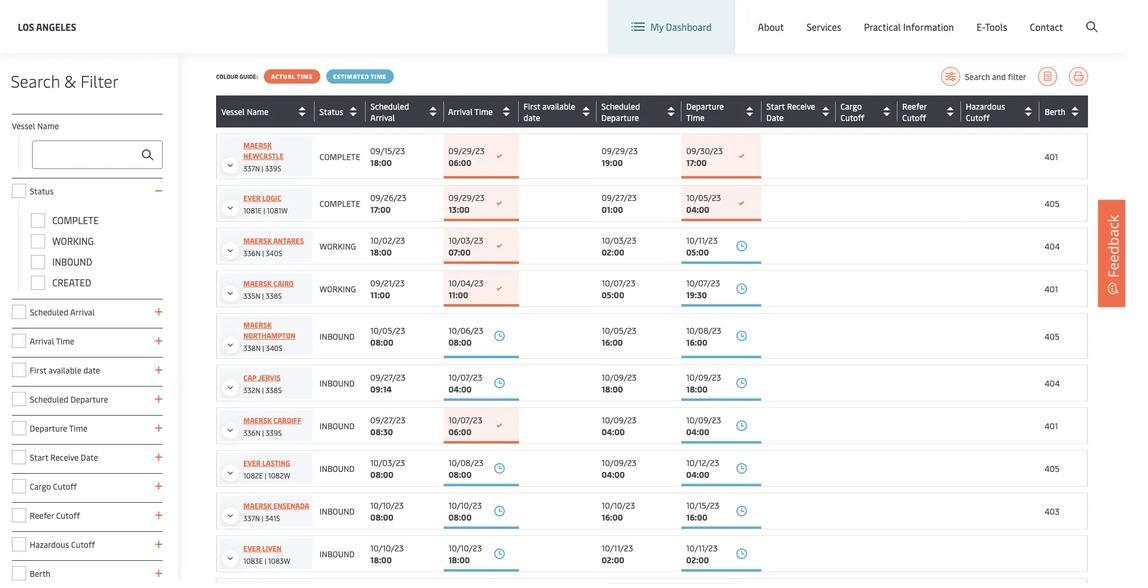 Task type: describe. For each thing, give the bounding box(es) containing it.
10/07/23 for 04:00
[[448, 372, 482, 383]]

maersk for 09/27/23
[[243, 416, 272, 425]]

ensenada
[[273, 501, 309, 511]]

338n
[[243, 344, 261, 353]]

10/08/23 08:00
[[448, 457, 484, 481]]

time for estimated time
[[371, 72, 387, 80]]

start receive date for start receive date "button" associated with first scheduled arrival button's "departure time" button's cargo cutoff button
[[766, 100, 815, 123]]

09/29/23 13:00
[[448, 192, 485, 215]]

10/09/23 for 10/12/23 04:00
[[602, 457, 637, 469]]

&
[[64, 69, 76, 92]]

337n for complete
[[243, 164, 260, 173]]

09/26/23 17:00
[[370, 192, 406, 215]]

actual
[[271, 72, 295, 80]]

10/11/23 05:00
[[686, 235, 718, 258]]

cargo cutoff for second scheduled arrival button from left "departure time" button
[[841, 100, 865, 123]]

10/04/23 11:00
[[448, 278, 484, 301]]

17:00 for 09/26/23 17:00
[[370, 204, 391, 215]]

10/12/23
[[686, 457, 719, 469]]

vessel for "status" button for first scheduled arrival button
[[221, 106, 245, 117]]

services button
[[807, 0, 841, 53]]

10/03/23 for 02:00
[[602, 235, 636, 246]]

practical information
[[864, 20, 954, 33]]

cardiff
[[273, 416, 302, 425]]

| for 09/27/23 08:30
[[262, 428, 264, 438]]

cap jervis 332n | 338s
[[243, 373, 282, 395]]

09/29/23 for 06:00
[[448, 145, 485, 156]]

first for second scheduled arrival button from left's the first available date "button"
[[524, 100, 540, 112]]

create
[[1039, 11, 1067, 24]]

contact button
[[1030, 0, 1063, 53]]

INBOUND checkbox
[[31, 255, 45, 270]]

2 404 from the top
[[1045, 378, 1060, 389]]

arrival time for second scheduled arrival button from left
[[448, 106, 493, 117]]

location
[[823, 11, 859, 24]]

2 10/10/23 18:00 from the left
[[448, 543, 482, 566]]

inbound for 09/27/23 09:14
[[320, 378, 355, 389]]

08:00 inside 10/06/23 08:00
[[448, 337, 472, 348]]

10/03/23 02:00
[[602, 235, 636, 258]]

cargo cutoff for first scheduled arrival button's "departure time" button
[[841, 100, 864, 123]]

vessel name for "status" button corresponding to second scheduled arrival button from left
[[221, 106, 269, 117]]

| for 10/02/23 18:00
[[262, 248, 264, 258]]

18:00 inside 10/02/23 18:00
[[370, 247, 392, 258]]

vessel name button for "status" button corresponding to second scheduled arrival button from left
[[221, 102, 312, 121]]

10/15/23 16:00
[[686, 500, 719, 523]]

los angeles
[[18, 20, 76, 33]]

inbound up created
[[52, 256, 92, 268]]

09/27/23 for 08:30
[[370, 415, 406, 426]]

liven
[[262, 544, 282, 554]]

maersk ensenada 337n | 341s
[[243, 501, 309, 523]]

reefer cutoff for cargo cutoff button associated with second scheduled arrival button from left "departure time" button
[[902, 100, 927, 123]]

start receive date button for cargo cutoff button associated with second scheduled arrival button from left "departure time" button
[[766, 100, 833, 123]]

maersk antares 336n | 340s
[[243, 236, 304, 258]]

2 10/09/23 18:00 from the left
[[686, 372, 721, 395]]

09/27/23 09:14
[[370, 372, 406, 395]]

maersk for 10/02/23
[[243, 236, 272, 245]]

inbound for 09/27/23 08:30
[[320, 421, 355, 432]]

date for second scheduled arrival button from left
[[524, 112, 540, 123]]

09/26/23
[[370, 192, 406, 203]]

403
[[1045, 506, 1060, 517]]

10/07/23 04:00
[[448, 372, 482, 395]]

WORKING checkbox
[[31, 234, 45, 249]]

global menu button
[[871, 0, 963, 35]]

16:00 for 10/10/23 16:00
[[602, 512, 623, 523]]

2 scheduled arrival button from the left
[[370, 100, 441, 123]]

e-
[[977, 20, 985, 33]]

1 401 from the top
[[1045, 151, 1058, 162]]

menu
[[927, 11, 951, 24]]

ever for 10/03/23
[[243, 459, 261, 468]]

logic
[[262, 193, 281, 203]]

cap
[[243, 373, 257, 383]]

feedback
[[1103, 215, 1123, 278]]

09/27/23 for 01:00
[[602, 192, 637, 203]]

northampton
[[243, 331, 296, 341]]

1083e
[[243, 557, 263, 566]]

1082e
[[243, 471, 263, 481]]

filter
[[1008, 71, 1026, 82]]

colour
[[216, 72, 238, 80]]

10/02/23 18:00
[[370, 235, 405, 258]]

name for "status" button for first scheduled arrival button
[[247, 106, 269, 117]]

| for 09/21/23 11:00
[[262, 291, 264, 301]]

1 10/11/23 02:00 from the left
[[602, 543, 633, 566]]

10/04/23
[[448, 278, 484, 289]]

switch location
[[792, 11, 859, 24]]

04:00 inside 10/12/23 04:00
[[686, 469, 710, 481]]

reefer for first scheduled arrival button's "departure time" button's cargo cutoff button
[[902, 100, 927, 112]]

| for 09/15/23 18:00
[[262, 164, 263, 173]]

10/03/23 07:00
[[448, 235, 483, 258]]

CREATED checkbox
[[31, 276, 45, 290]]

341s
[[265, 514, 280, 523]]

10/11/23 for 10/03/23
[[686, 235, 718, 246]]

10/15/23
[[686, 500, 719, 511]]

338s for working
[[266, 291, 282, 301]]

hazardous cutoff button for berth button for first scheduled arrival button's "departure time" button
[[966, 100, 1037, 123]]

angeles
[[36, 20, 76, 33]]

practical
[[864, 20, 901, 33]]

global menu
[[897, 11, 951, 24]]

estimated time
[[333, 72, 387, 80]]

09/29/23 19:00
[[602, 145, 638, 168]]

336n for working
[[243, 248, 261, 258]]

los angeles link
[[18, 19, 76, 34]]

10/05/23 16:00
[[602, 325, 637, 348]]

berth button for second scheduled arrival button from left "departure time" button
[[1045, 102, 1085, 121]]

10/12/23 04:00
[[686, 457, 719, 481]]

04:00 inside 10/07/23 04:00
[[448, 384, 472, 395]]

search and filter
[[965, 71, 1026, 82]]

10/11/23 for 10/11/23
[[686, 543, 718, 554]]

vessel name for "status" button for first scheduled arrival button
[[221, 106, 269, 117]]

antares
[[273, 236, 304, 245]]

login / create account
[[1008, 11, 1104, 24]]

inbound for 10/05/23 08:00
[[320, 331, 355, 342]]

ever for 09/26/23
[[243, 193, 261, 203]]

09/30/23 17:00
[[686, 145, 723, 168]]

09/29/23 for 19:00
[[602, 145, 638, 156]]

first available date for first scheduled arrival button
[[524, 100, 576, 123]]

10/05/23 08:00
[[370, 325, 405, 348]]

e-tools button
[[977, 0, 1007, 53]]

10/07/23 for 05:00
[[602, 278, 636, 289]]

working for 09/21/23
[[320, 283, 356, 295]]

10/09/23 04:00 for 10/09/23
[[602, 415, 637, 438]]

1 10/10/23 08:00 from the left
[[370, 500, 404, 523]]

login / create account link
[[986, 0, 1104, 35]]

hazardous cutoff button for berth button associated with second scheduled arrival button from left "departure time" button
[[966, 100, 1036, 123]]

practical information button
[[864, 0, 954, 53]]

status for "status" button corresponding to second scheduled arrival button from left
[[319, 106, 343, 117]]

dashboard
[[666, 20, 712, 33]]

08:00 inside 10/03/23 08:00
[[370, 469, 394, 481]]

336n for inbound
[[243, 428, 261, 438]]

10/07/23 for 06:00
[[448, 415, 482, 426]]

scheduled arrival for second scheduled arrival button from left
[[370, 100, 409, 123]]

09/30/23
[[686, 145, 723, 156]]

start receive date for cargo cutoff button associated with second scheduled arrival button from left "departure time" button's start receive date "button"
[[766, 100, 815, 123]]

estimated
[[333, 72, 369, 80]]

e-tools
[[977, 20, 1007, 33]]

ever for 10/10/23
[[243, 544, 261, 554]]

09/21/23
[[370, 278, 405, 289]]

| for 10/03/23 08:00
[[265, 471, 266, 481]]

16:00 for 10/15/23 16:00
[[686, 512, 708, 523]]

COMPLETE checkbox
[[31, 214, 45, 228]]

global
[[897, 11, 925, 24]]

my dashboard button
[[632, 0, 712, 53]]

ever logic 1081e | 1081w
[[243, 193, 288, 215]]

09/27/23 01:00
[[602, 192, 637, 215]]

| for 09/27/23 09:14
[[262, 386, 264, 395]]

01:00
[[602, 204, 623, 215]]

feedback button
[[1098, 200, 1126, 307]]

338s for inbound
[[265, 386, 282, 395]]

actual time
[[271, 72, 313, 80]]

10/10/23 16:00
[[602, 500, 635, 523]]

filter
[[81, 69, 119, 92]]

11:00 for 09/21/23 11:00
[[370, 289, 390, 301]]

10/03/23 08:00
[[370, 457, 405, 481]]

account
[[1069, 11, 1104, 24]]

339s for complete
[[265, 164, 281, 173]]

10/07/23 06:00
[[448, 415, 482, 438]]

1082w
[[268, 471, 290, 481]]

receive for cargo cutoff button associated with second scheduled arrival button from left "departure time" button's start receive date "button"
[[787, 100, 815, 112]]

10/06/23
[[448, 325, 483, 336]]

switch location button
[[773, 11, 859, 24]]

ever lasting 1082e | 1082w
[[243, 459, 290, 481]]

name for "status" button corresponding to second scheduled arrival button from left
[[247, 106, 269, 117]]



Task type: locate. For each thing, give the bounding box(es) containing it.
1 vertical spatial 405
[[1045, 331, 1060, 342]]

1 horizontal spatial 10/05/23
[[602, 325, 637, 336]]

services
[[807, 20, 841, 33]]

ever
[[243, 193, 261, 203], [243, 459, 261, 468], [243, 544, 261, 554]]

2 401 from the top
[[1045, 283, 1058, 295]]

switch
[[792, 11, 820, 24]]

vessel name button for "status" button for first scheduled arrival button
[[221, 102, 312, 121]]

340s for working
[[266, 248, 282, 258]]

0 vertical spatial 05:00
[[686, 247, 709, 258]]

337n inside the maersk newcastle 337n | 339s
[[243, 164, 260, 173]]

1 horizontal spatial 10/10/23 08:00
[[448, 500, 482, 523]]

06:00 for 10/07/23 06:00
[[448, 427, 472, 438]]

10/05/23
[[686, 192, 721, 203], [370, 325, 405, 336], [602, 325, 637, 336]]

10/03/23 up 07:00
[[448, 235, 483, 246]]

| for 10/10/23 08:00
[[262, 514, 263, 523]]

340s
[[266, 248, 282, 258], [266, 344, 283, 353]]

11:00 inside 09/21/23 11:00
[[370, 289, 390, 301]]

hazardous cutoff button
[[966, 100, 1036, 123], [966, 100, 1037, 123]]

17:00
[[686, 157, 707, 168], [370, 204, 391, 215]]

10/11/23 02:00 down 10/15/23 16:00
[[686, 543, 718, 566]]

1 vertical spatial 10/08/23
[[448, 457, 484, 469]]

10/09/23 18:00 down 10/05/23 16:00
[[602, 372, 637, 395]]

02:00 up 10/07/23 05:00
[[602, 247, 624, 258]]

search and filter button
[[941, 67, 1026, 86]]

receive
[[787, 100, 815, 112], [787, 100, 815, 112], [50, 452, 79, 463]]

2 10/10/23 08:00 from the left
[[448, 500, 482, 523]]

hazardous
[[966, 100, 1005, 112], [966, 100, 1005, 112], [30, 539, 69, 551]]

working left 09/21/23 11:00
[[320, 283, 356, 295]]

| for 10/10/23 18:00
[[265, 557, 266, 566]]

08:00 inside 10/05/23 08:00
[[370, 337, 394, 348]]

0 vertical spatial 17:00
[[686, 157, 707, 168]]

06:00
[[448, 157, 472, 168], [448, 427, 472, 438]]

0 vertical spatial 336n
[[243, 248, 261, 258]]

tools
[[985, 20, 1007, 33]]

berth
[[1045, 106, 1066, 117], [1045, 106, 1066, 117], [30, 568, 51, 580]]

1 vertical spatial 336n
[[243, 428, 261, 438]]

status button for first scheduled arrival button
[[320, 102, 363, 121]]

06:00 inside 10/07/23 06:00
[[448, 427, 472, 438]]

maersk up 341s
[[243, 501, 272, 511]]

inbound for 10/10/23 08:00
[[320, 506, 355, 517]]

0 horizontal spatial 10/11/23 02:00
[[602, 543, 633, 566]]

10/07/23 up 19:30
[[686, 278, 720, 289]]

about button
[[758, 0, 784, 53]]

1 336n from the top
[[243, 248, 261, 258]]

1 horizontal spatial 10/03/23
[[448, 235, 483, 246]]

1 10/09/23 18:00 from the left
[[602, 372, 637, 395]]

16:00 inside 10/08/23 16:00
[[686, 337, 708, 348]]

cargo cutoff button for second scheduled arrival button from left "departure time" button
[[841, 100, 895, 123]]

339s down cardiff
[[266, 428, 282, 438]]

vessel for "status" button corresponding to second scheduled arrival button from left
[[221, 106, 245, 117]]

10/05/23 for 04:00
[[686, 192, 721, 203]]

02:00 for 10/11/23 05:00
[[602, 247, 624, 258]]

0 vertical spatial 09/27/23
[[602, 192, 637, 203]]

None checkbox
[[12, 305, 26, 319], [12, 392, 26, 407], [12, 538, 26, 552], [12, 567, 26, 581], [12, 305, 26, 319], [12, 392, 26, 407], [12, 538, 26, 552], [12, 567, 26, 581]]

16:00 inside 10/10/23 16:00
[[602, 512, 623, 523]]

| right '332n'
[[262, 386, 264, 395]]

status for "status" button for first scheduled arrival button
[[320, 106, 344, 117]]

complete left '09/15/23 18:00'
[[320, 151, 360, 162]]

2 horizontal spatial 10/05/23
[[686, 192, 721, 203]]

date for first scheduled arrival button
[[524, 112, 541, 123]]

11:00 down '10/04/23'
[[448, 289, 468, 301]]

09/27/23 up 01:00
[[602, 192, 637, 203]]

first
[[524, 100, 540, 112], [524, 100, 541, 112], [30, 365, 46, 376]]

336n inside maersk cardiff 336n | 339s
[[243, 428, 261, 438]]

2 time from the left
[[371, 72, 387, 80]]

08:30
[[370, 427, 393, 438]]

18:00 inside '09/15/23 18:00'
[[370, 157, 392, 168]]

1 time from the left
[[297, 72, 313, 80]]

10/07/23 05:00
[[602, 278, 636, 301]]

None checkbox
[[12, 184, 26, 198], [12, 334, 26, 348], [12, 363, 26, 378], [12, 421, 26, 436], [12, 451, 26, 465], [12, 480, 26, 494], [12, 509, 26, 523], [12, 184, 26, 198], [12, 334, 26, 348], [12, 363, 26, 378], [12, 421, 26, 436], [12, 451, 26, 465], [12, 480, 26, 494], [12, 509, 26, 523]]

inbound left 10/05/23 08:00
[[320, 331, 355, 342]]

ever inside the ever lasting 1082e | 1082w
[[243, 459, 261, 468]]

search left "&"
[[11, 69, 60, 92]]

10/08/23 down 19:30
[[686, 325, 721, 336]]

10/11/23 down 10/15/23 16:00
[[686, 543, 718, 554]]

start receive date button
[[766, 100, 833, 123], [766, 100, 833, 123]]

1081e
[[243, 206, 262, 215]]

first available date button for first scheduled arrival button
[[524, 100, 594, 123]]

0 vertical spatial 06:00
[[448, 157, 472, 168]]

09/27/23
[[602, 192, 637, 203], [370, 372, 406, 383], [370, 415, 406, 426]]

08:00 down 10/07/23 06:00
[[448, 469, 472, 481]]

19:00
[[602, 157, 623, 168]]

08:00 inside the 10/08/23 08:00
[[448, 469, 472, 481]]

1 berth button from the left
[[1045, 102, 1085, 121]]

1 horizontal spatial 10/10/23 18:00
[[448, 543, 482, 566]]

08:00 down '10/06/23' at the bottom
[[448, 337, 472, 348]]

10/08/23 for 08:00
[[448, 457, 484, 469]]

1 vertical spatial complete
[[320, 198, 360, 209]]

05:00 for 10/11/23 05:00
[[686, 247, 709, 258]]

10/02/23
[[370, 235, 405, 246]]

337n inside maersk ensenada 337n | 341s
[[243, 514, 260, 523]]

0 vertical spatial 404
[[1045, 241, 1060, 252]]

05:00 inside 10/07/23 05:00
[[602, 289, 624, 301]]

06:00 inside 09/29/23 06:00
[[448, 157, 472, 168]]

340s inside maersk northampton 338n | 340s
[[266, 344, 283, 353]]

reefer for cargo cutoff button associated with second scheduled arrival button from left "departure time" button
[[902, 100, 927, 112]]

1083w
[[268, 557, 290, 566]]

10/10/23 08:00 down the 10/08/23 08:00
[[448, 500, 482, 523]]

complete right complete checkbox
[[52, 214, 99, 227]]

search for search & filter
[[11, 69, 60, 92]]

start receive date
[[766, 100, 815, 123], [766, 100, 815, 123], [30, 452, 98, 463]]

10/09/23 04:00
[[602, 415, 637, 438], [686, 415, 721, 438], [602, 457, 637, 481]]

search left the and
[[965, 71, 990, 82]]

first available date button for second scheduled arrival button from left
[[524, 100, 594, 123]]

10/11/23
[[686, 235, 718, 246], [602, 543, 633, 554], [686, 543, 718, 554]]

1 horizontal spatial 11:00
[[448, 289, 468, 301]]

405 for 10/05/23
[[1045, 198, 1060, 209]]

08:00 up 09/27/23 09:14
[[370, 337, 394, 348]]

09/29/23 up 09/29/23 13:00
[[448, 145, 485, 156]]

16:00 inside 10/05/23 16:00
[[602, 337, 623, 348]]

hazardous cutoff for berth button associated with second scheduled arrival button from left "departure time" button
[[966, 100, 1005, 123]]

1 scheduled arrival button from the left
[[370, 100, 441, 123]]

0 horizontal spatial time
[[297, 72, 313, 80]]

complete for 18:00
[[320, 151, 360, 162]]

| down newcastle
[[262, 164, 263, 173]]

search & filter
[[11, 69, 119, 92]]

10/07/23 down 10/06/23 08:00
[[448, 372, 482, 383]]

1 vertical spatial 06:00
[[448, 427, 472, 438]]

3 401 from the top
[[1045, 421, 1058, 432]]

| inside maersk cardiff 336n | 339s
[[262, 428, 264, 438]]

vessel
[[221, 106, 245, 117], [221, 106, 245, 117], [12, 120, 35, 131]]

1 vertical spatial 338s
[[265, 386, 282, 395]]

16:00 for 10/05/23 16:00
[[602, 337, 623, 348]]

1 11:00 from the left
[[370, 289, 390, 301]]

| right '1083e'
[[265, 557, 266, 566]]

departure time button
[[686, 100, 759, 123], [686, 100, 759, 123]]

| inside maersk ensenada 337n | 341s
[[262, 514, 263, 523]]

09/27/23 up 08:30
[[370, 415, 406, 426]]

1 departure time button from the left
[[686, 100, 759, 123]]

338s down cairo
[[266, 291, 282, 301]]

1 maersk from the top
[[243, 141, 272, 150]]

inbound for 10/03/23 08:00
[[320, 463, 355, 475]]

05:00 up 10/07/23 19:30
[[686, 247, 709, 258]]

332n
[[243, 386, 260, 395]]

| left 341s
[[262, 514, 263, 523]]

vessel name
[[221, 106, 269, 117], [221, 106, 269, 117], [12, 120, 59, 131]]

login
[[1008, 11, 1031, 24]]

inbound left 09:14
[[320, 378, 355, 389]]

2 departure time button from the left
[[686, 100, 759, 123]]

berth button
[[1045, 102, 1085, 121], [1045, 102, 1085, 121]]

about
[[758, 20, 784, 33]]

0 vertical spatial 337n
[[243, 164, 260, 173]]

time right "actual" at top
[[297, 72, 313, 80]]

ever up '1083e'
[[243, 544, 261, 554]]

17:00 down 09/26/23 on the top of the page
[[370, 204, 391, 215]]

09/15/23
[[370, 145, 405, 156]]

scheduled departure button
[[601, 100, 679, 123], [602, 100, 679, 123]]

0 vertical spatial 405
[[1045, 198, 1060, 209]]

2 336n from the top
[[243, 428, 261, 438]]

2 horizontal spatial 10/03/23
[[602, 235, 636, 246]]

my
[[651, 20, 664, 33]]

06:00 up the 10/08/23 08:00
[[448, 427, 472, 438]]

10/11/23 down 10/05/23 04:00
[[686, 235, 718, 246]]

ever up 1081e
[[243, 193, 261, 203]]

2 340s from the top
[[266, 344, 283, 353]]

0 horizontal spatial 11:00
[[370, 289, 390, 301]]

1 404 from the top
[[1045, 241, 1060, 252]]

10/07/23 for 19:30
[[686, 278, 720, 289]]

| inside ever liven 1083e | 1083w
[[265, 557, 266, 566]]

date
[[524, 112, 540, 123], [524, 112, 541, 123], [83, 365, 100, 376]]

working
[[52, 235, 94, 248], [320, 241, 356, 252], [320, 283, 356, 295]]

4 maersk from the top
[[243, 321, 272, 330]]

1 horizontal spatial search
[[965, 71, 990, 82]]

1 vertical spatial ever
[[243, 459, 261, 468]]

departure time
[[686, 100, 724, 123], [686, 100, 724, 123], [30, 423, 87, 434]]

search for search and filter
[[965, 71, 990, 82]]

/
[[1033, 11, 1037, 24]]

2 10/11/23 02:00 from the left
[[686, 543, 718, 566]]

336n inside maersk antares 336n | 340s
[[243, 248, 261, 258]]

| up the lasting
[[262, 428, 264, 438]]

3 405 from the top
[[1045, 463, 1060, 475]]

maersk inside maersk ensenada 337n | 341s
[[243, 501, 272, 511]]

maersk northampton 338n | 340s
[[243, 321, 296, 353]]

maersk for 09/21/23
[[243, 279, 272, 288]]

09/29/23 for 13:00
[[448, 192, 485, 203]]

2 vertical spatial 405
[[1045, 463, 1060, 475]]

0 horizontal spatial 10/10/23 18:00
[[370, 543, 404, 566]]

338s inside cap jervis 332n | 338s
[[265, 386, 282, 395]]

maersk inside maersk cardiff 336n | 339s
[[243, 416, 272, 425]]

maersk inside maersk northampton 338n | 340s
[[243, 321, 272, 330]]

2 06:00 from the top
[[448, 427, 472, 438]]

time right the estimated
[[371, 72, 387, 80]]

| right 335n
[[262, 291, 264, 301]]

1 horizontal spatial 10/11/23 02:00
[[686, 543, 718, 566]]

05:00 for 10/07/23 05:00
[[602, 289, 624, 301]]

18:00
[[370, 157, 392, 168], [370, 247, 392, 258], [602, 384, 623, 395], [686, 384, 708, 395], [370, 555, 392, 566], [448, 555, 470, 566]]

1 06:00 from the top
[[448, 157, 472, 168]]

10/09/23 18:00 down 10/08/23 16:00
[[686, 372, 721, 395]]

336n up maersk cairo 335n | 338s
[[243, 248, 261, 258]]

340s down antares
[[266, 248, 282, 258]]

10/09/23 04:00 for 10/12/23
[[602, 457, 637, 481]]

10/07/23 down 10/07/23 04:00
[[448, 415, 482, 426]]

departure time button for first scheduled arrival button
[[686, 100, 759, 123]]

status button for second scheduled arrival button from left
[[319, 102, 363, 121]]

None text field
[[32, 141, 163, 169]]

09/27/23 for 09:14
[[370, 372, 406, 383]]

| right 1082e
[[265, 471, 266, 481]]

02:00 down 10/15/23 16:00
[[686, 555, 709, 566]]

my dashboard
[[651, 20, 712, 33]]

1 vertical spatial 337n
[[243, 514, 260, 523]]

09/27/23 up 09:14
[[370, 372, 406, 383]]

1 vertical spatial 339s
[[266, 428, 282, 438]]

inbound right '1083w'
[[320, 549, 355, 560]]

05:00 inside 10/11/23 05:00
[[686, 247, 709, 258]]

2 11:00 from the left
[[448, 289, 468, 301]]

11:00 inside 10/04/23 11:00
[[448, 289, 468, 301]]

maersk for 10/05/23
[[243, 321, 272, 330]]

| for 09/26/23 17:00
[[263, 206, 265, 215]]

08:00 down 10/03/23 08:00
[[370, 512, 394, 523]]

09/15/23 18:00
[[370, 145, 405, 168]]

search inside button
[[965, 71, 990, 82]]

time
[[297, 72, 313, 80], [371, 72, 387, 80]]

1 horizontal spatial 05:00
[[686, 247, 709, 258]]

1 338s from the top
[[266, 291, 282, 301]]

0 vertical spatial 339s
[[265, 164, 281, 173]]

maersk up 335n
[[243, 279, 272, 288]]

6 maersk from the top
[[243, 501, 272, 511]]

07:00
[[448, 247, 471, 258]]

0 horizontal spatial 10/10/23 08:00
[[370, 500, 404, 523]]

maersk inside maersk antares 336n | 340s
[[243, 236, 272, 245]]

0 horizontal spatial 17:00
[[370, 204, 391, 215]]

11:00 for 10/04/23 11:00
[[448, 289, 468, 301]]

17:00 inside 09/30/23 17:00
[[686, 157, 707, 168]]

5 maersk from the top
[[243, 416, 272, 425]]

| inside maersk northampton 338n | 340s
[[262, 344, 264, 353]]

inbound
[[52, 256, 92, 268], [320, 331, 355, 342], [320, 378, 355, 389], [320, 421, 355, 432], [320, 463, 355, 475], [320, 506, 355, 517], [320, 549, 355, 560]]

10/03/23 for 08:00
[[370, 457, 405, 469]]

0 vertical spatial 338s
[[266, 291, 282, 301]]

| for 10/05/23 08:00
[[262, 344, 264, 353]]

338s inside maersk cairo 335n | 338s
[[266, 291, 282, 301]]

arrival
[[448, 106, 473, 117], [448, 106, 473, 117], [370, 112, 395, 123], [370, 112, 395, 123], [70, 307, 95, 318], [30, 336, 54, 347]]

2 start receive date button from the left
[[766, 100, 833, 123]]

10/11/23 02:00 down 10/10/23 16:00 at the right of the page
[[602, 543, 633, 566]]

1 340s from the top
[[266, 248, 282, 258]]

guide:
[[239, 72, 258, 80]]

2 337n from the top
[[243, 514, 260, 523]]

10/05/23 for 16:00
[[602, 325, 637, 336]]

09/29/23 up "13:00"
[[448, 192, 485, 203]]

337n for inbound
[[243, 514, 260, 523]]

09:14
[[370, 384, 392, 395]]

09/29/23
[[448, 145, 485, 156], [602, 145, 638, 156], [448, 192, 485, 203]]

02:00 down 10/10/23 16:00 at the right of the page
[[602, 555, 624, 566]]

1 337n from the top
[[243, 164, 260, 173]]

2 berth button from the left
[[1045, 102, 1085, 121]]

0 vertical spatial 401
[[1045, 151, 1058, 162]]

05:00
[[686, 247, 709, 258], [602, 289, 624, 301]]

reefer cutoff button
[[902, 100, 958, 123], [902, 100, 958, 123]]

1 horizontal spatial time
[[371, 72, 387, 80]]

1 ever from the top
[[243, 193, 261, 203]]

ever up 1082e
[[243, 459, 261, 468]]

first available date for second scheduled arrival button from left
[[524, 100, 575, 123]]

0 vertical spatial ever
[[243, 193, 261, 203]]

1 cargo cutoff button from the left
[[841, 100, 895, 123]]

2 vertical spatial 09/27/23
[[370, 415, 406, 426]]

1 horizontal spatial 17:00
[[686, 157, 707, 168]]

337n left 341s
[[243, 514, 260, 523]]

working right working option
[[52, 235, 94, 248]]

inbound left 08:30
[[320, 421, 355, 432]]

1 10/10/23 18:00 from the left
[[370, 543, 404, 566]]

complete left the 09/26/23 17:00
[[320, 198, 360, 209]]

09/29/23 up 19:00 at the top of page
[[602, 145, 638, 156]]

10/03/23 down 08:30
[[370, 457, 405, 469]]

3 ever from the top
[[243, 544, 261, 554]]

3 maersk from the top
[[243, 279, 272, 288]]

11:00
[[370, 289, 390, 301], [448, 289, 468, 301]]

ever inside ever logic 1081e | 1081w
[[243, 193, 261, 203]]

339s
[[265, 164, 281, 173], [266, 428, 282, 438]]

16:00 for 10/08/23 16:00
[[686, 337, 708, 348]]

berth button for first scheduled arrival button's "departure time" button
[[1045, 102, 1085, 121]]

working right antares
[[320, 241, 356, 252]]

05:00 up 10/05/23 16:00
[[602, 289, 624, 301]]

1 vertical spatial 17:00
[[370, 204, 391, 215]]

0 vertical spatial 10/08/23
[[686, 325, 721, 336]]

| inside the maersk newcastle 337n | 339s
[[262, 164, 263, 173]]

| inside maersk antares 336n | 340s
[[262, 248, 264, 258]]

0 horizontal spatial search
[[11, 69, 60, 92]]

339s inside the maersk newcastle 337n | 339s
[[265, 164, 281, 173]]

10/05/23 down 09/30/23 17:00
[[686, 192, 721, 203]]

10/08/23 16:00
[[686, 325, 721, 348]]

maersk for 09/15/23
[[243, 141, 272, 150]]

1 vertical spatial 340s
[[266, 344, 283, 353]]

337n down newcastle
[[243, 164, 260, 173]]

339s for inbound
[[266, 428, 282, 438]]

1 horizontal spatial 10/08/23
[[686, 325, 721, 336]]

| inside the ever lasting 1082e | 1082w
[[265, 471, 266, 481]]

0 horizontal spatial 10/08/23
[[448, 457, 484, 469]]

2 vertical spatial ever
[[243, 544, 261, 554]]

2 cargo cutoff button from the left
[[841, 100, 895, 123]]

17:00 down 09/30/23
[[686, 157, 707, 168]]

ever inside ever liven 1083e | 1083w
[[243, 544, 261, 554]]

336n up the ever lasting 1082e | 1082w at the bottom of page
[[243, 428, 261, 438]]

06:00 up 09/29/23 13:00
[[448, 157, 472, 168]]

hazardous cutoff for berth button for first scheduled arrival button's "departure time" button
[[966, 100, 1005, 123]]

10/09/23 for 10/09/23 04:00
[[602, 415, 637, 426]]

| inside ever logic 1081e | 1081w
[[263, 206, 265, 215]]

0 horizontal spatial 10/05/23
[[370, 325, 405, 336]]

1 vertical spatial 05:00
[[602, 289, 624, 301]]

17:00 inside the 09/26/23 17:00
[[370, 204, 391, 215]]

2 405 from the top
[[1045, 331, 1060, 342]]

scheduled arrival for first scheduled arrival button
[[370, 100, 409, 123]]

arrival time
[[448, 106, 493, 117], [448, 106, 493, 117], [30, 336, 74, 347]]

0 horizontal spatial 05:00
[[602, 289, 624, 301]]

| right 338n at the bottom of page
[[262, 344, 264, 353]]

08:00 down the 10/08/23 08:00
[[448, 512, 472, 523]]

contact
[[1030, 20, 1063, 33]]

04:00 inside 10/05/23 04:00
[[686, 204, 710, 215]]

1 405 from the top
[[1045, 198, 1060, 209]]

340s for inbound
[[266, 344, 283, 353]]

10/10/23 18:00
[[370, 543, 404, 566], [448, 543, 482, 566]]

maersk left cardiff
[[243, 416, 272, 425]]

0 horizontal spatial 10/03/23
[[370, 457, 405, 469]]

10/11/23 down 10/10/23 16:00 at the right of the page
[[602, 543, 633, 554]]

maersk inside maersk cairo 335n | 338s
[[243, 279, 272, 288]]

1 vertical spatial 404
[[1045, 378, 1060, 389]]

10/03/23 down 01:00
[[602, 235, 636, 246]]

2 vertical spatial 401
[[1045, 421, 1058, 432]]

inbound right ensenada
[[320, 506, 355, 517]]

405 for 10/08/23
[[1045, 331, 1060, 342]]

339s inside maersk cardiff 336n | 339s
[[266, 428, 282, 438]]

| right 1081e
[[263, 206, 265, 215]]

338s down jervis
[[265, 386, 282, 395]]

|
[[262, 164, 263, 173], [263, 206, 265, 215], [262, 248, 264, 258], [262, 291, 264, 301], [262, 344, 264, 353], [262, 386, 264, 395], [262, 428, 264, 438], [265, 471, 266, 481], [262, 514, 263, 523], [265, 557, 266, 566]]

08:00 down 08:30
[[370, 469, 394, 481]]

10/10/23 08:00 down 10/03/23 08:00
[[370, 500, 404, 523]]

1 vertical spatial 09/27/23
[[370, 372, 406, 383]]

10/05/23 down 09/21/23 11:00
[[370, 325, 405, 336]]

inbound for 10/10/23 18:00
[[320, 549, 355, 560]]

los
[[18, 20, 34, 33]]

0 vertical spatial 340s
[[266, 248, 282, 258]]

first for the first available date "button" corresponding to first scheduled arrival button
[[524, 100, 541, 112]]

340s down northampton
[[266, 344, 283, 353]]

lasting
[[262, 459, 290, 468]]

1 start receive date button from the left
[[766, 100, 833, 123]]

1 horizontal spatial 10/09/23 18:00
[[686, 372, 721, 395]]

2 maersk from the top
[[243, 236, 272, 245]]

02:00 inside 10/03/23 02:00
[[602, 247, 624, 258]]

10/07/23 down 10/03/23 02:00
[[602, 278, 636, 289]]

| inside cap jervis 332n | 338s
[[262, 386, 264, 395]]

17:00 for 09/30/23 17:00
[[686, 157, 707, 168]]

ever liven 1083e | 1083w
[[243, 544, 290, 566]]

339s down newcastle
[[265, 164, 281, 173]]

0 horizontal spatial 10/09/23 18:00
[[602, 372, 637, 395]]

colour guide:
[[216, 72, 258, 80]]

cargo
[[841, 100, 862, 112], [841, 100, 862, 112], [30, 481, 51, 492]]

16:00 inside 10/15/23 16:00
[[686, 512, 708, 523]]

10/08/23 for 16:00
[[686, 325, 721, 336]]

departure time button for second scheduled arrival button from left
[[686, 100, 759, 123]]

10/08/23 down 10/07/23 06:00
[[448, 457, 484, 469]]

cargo cutoff button for first scheduled arrival button's "departure time" button
[[841, 100, 895, 123]]

maersk up newcastle
[[243, 141, 272, 150]]

| up maersk cairo 335n | 338s
[[262, 248, 264, 258]]

inbound left 10/03/23 08:00
[[320, 463, 355, 475]]

0 vertical spatial complete
[[320, 151, 360, 162]]

1 vertical spatial 401
[[1045, 283, 1058, 295]]

10/05/23 down 10/07/23 05:00
[[602, 325, 637, 336]]

2 ever from the top
[[243, 459, 261, 468]]

maersk down 1081e
[[243, 236, 272, 245]]

2 338s from the top
[[265, 386, 282, 395]]

10/05/23 for 08:00
[[370, 325, 405, 336]]

16:00
[[602, 337, 623, 348], [686, 337, 708, 348], [602, 512, 623, 523], [686, 512, 708, 523]]

cargo cutoff
[[841, 100, 864, 123], [841, 100, 865, 123], [30, 481, 77, 492]]

340s inside maersk antares 336n | 340s
[[266, 248, 282, 258]]

| inside maersk cairo 335n | 338s
[[262, 291, 264, 301]]

2 vertical spatial complete
[[52, 214, 99, 227]]

reefer cutoff
[[902, 100, 927, 123], [902, 100, 927, 123], [30, 510, 80, 522]]

maersk up northampton
[[243, 321, 272, 330]]

start receive date button for first scheduled arrival button's "departure time" button's cargo cutoff button
[[766, 100, 833, 123]]

11:00 down "09/21/23"
[[370, 289, 390, 301]]

cairo
[[273, 279, 294, 288]]

10/09/23 for 10/09/23 18:00
[[602, 372, 637, 383]]

created
[[52, 276, 91, 289]]

maersk inside the maersk newcastle 337n | 339s
[[243, 141, 272, 150]]

10/07/23 19:30
[[686, 278, 720, 301]]



Task type: vqa. For each thing, say whether or not it's contained in the screenshot.
10/08/23 08:00
yes



